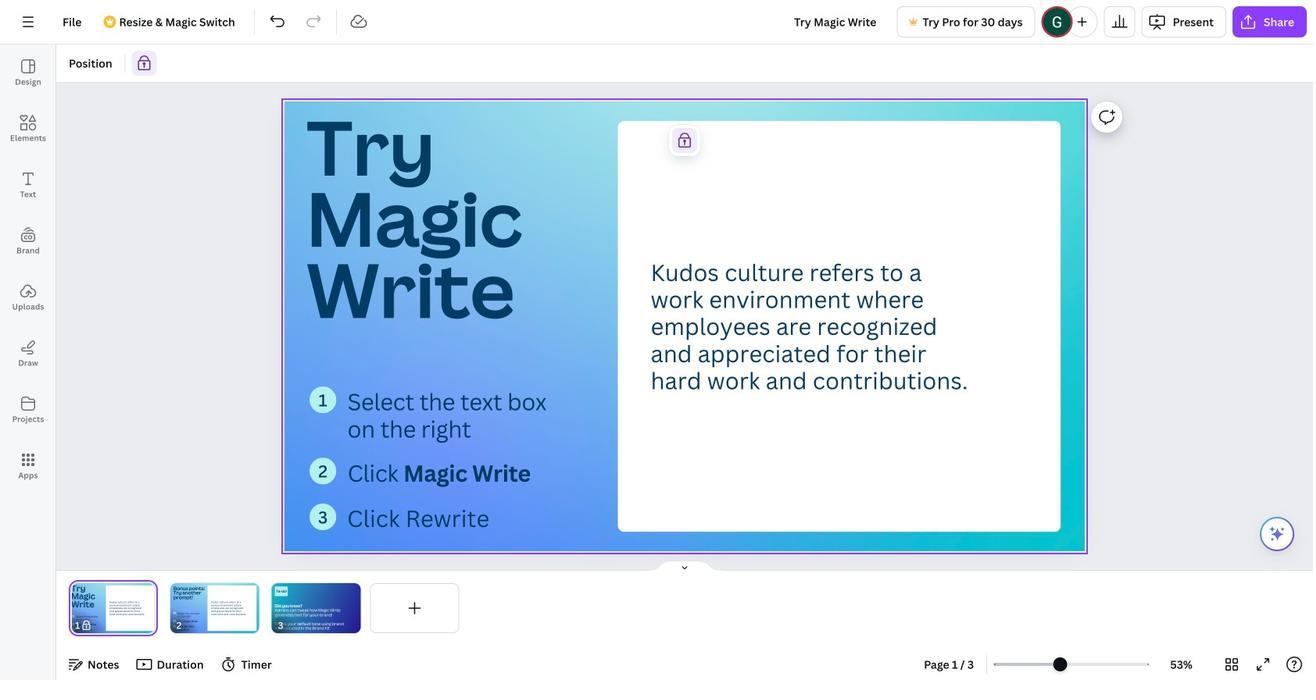 Task type: vqa. For each thing, say whether or not it's contained in the screenshot.
Page title "text box"
yes



Task type: describe. For each thing, give the bounding box(es) containing it.
Design title text field
[[782, 6, 891, 38]]

side panel tab list
[[0, 45, 56, 495]]

page 1 image
[[69, 584, 158, 634]]

Page title text field
[[99, 618, 106, 634]]

quick actions image
[[1268, 525, 1287, 544]]

main menu bar
[[0, 0, 1314, 45]]



Task type: locate. For each thing, give the bounding box(es) containing it.
hide pages image
[[647, 561, 722, 573]]



